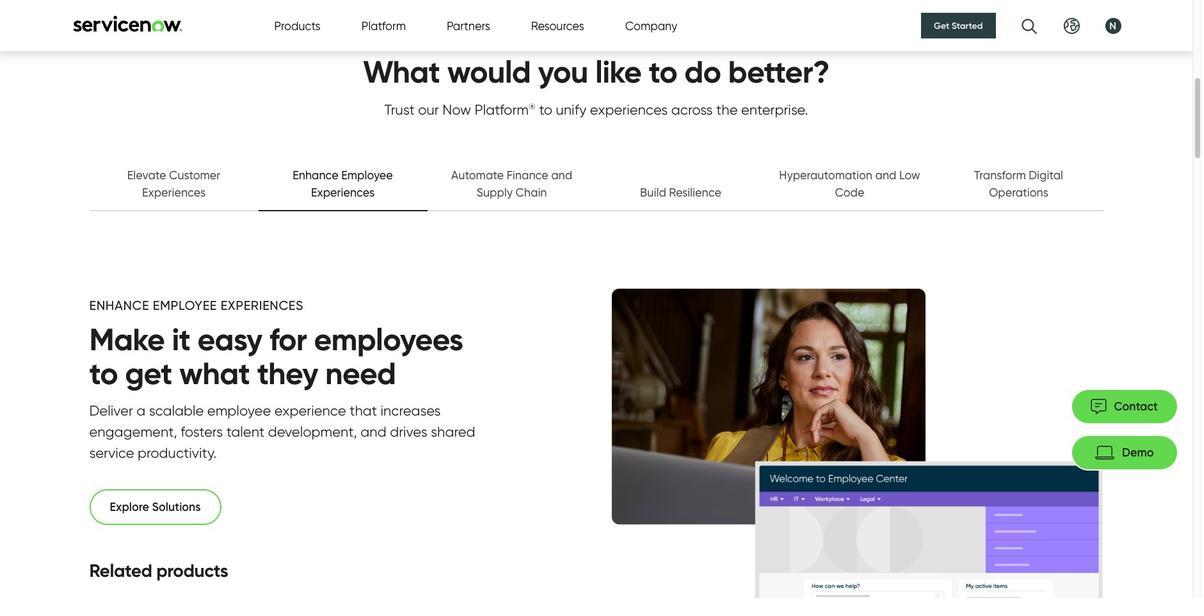 Task type: describe. For each thing, give the bounding box(es) containing it.
company button
[[626, 17, 678, 34]]

products
[[274, 19, 321, 32]]

servicenow image
[[71, 15, 184, 32]]

platform button
[[362, 17, 406, 34]]

resources
[[532, 19, 585, 32]]

platform
[[362, 19, 406, 32]]

select your country image
[[1064, 18, 1080, 34]]

company
[[626, 19, 678, 32]]

partners
[[447, 19, 491, 32]]

get started link
[[922, 13, 996, 38]]

started
[[952, 20, 984, 31]]

resources button
[[532, 17, 585, 34]]



Task type: locate. For each thing, give the bounding box(es) containing it.
get
[[935, 20, 950, 31]]

products button
[[274, 17, 321, 34]]

get started
[[935, 20, 984, 31]]

partners button
[[447, 17, 491, 34]]



Task type: vqa. For each thing, say whether or not it's contained in the screenshot.
"Facebook" icon
no



